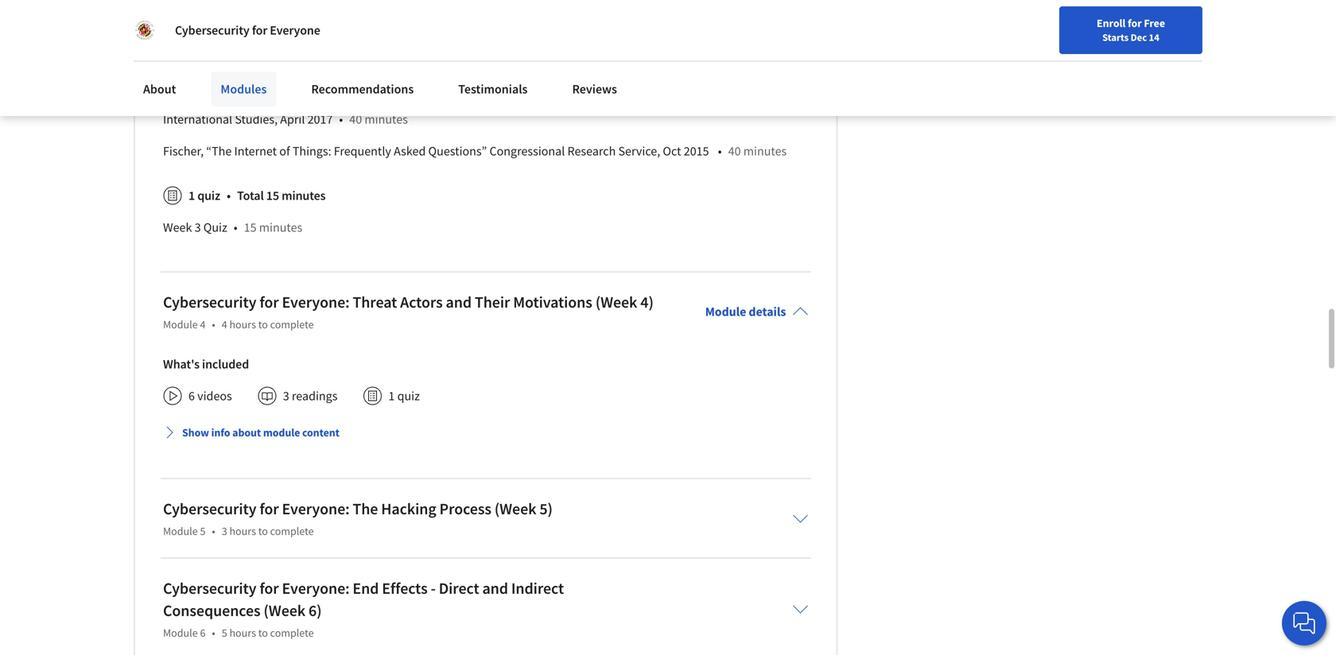 Task type: locate. For each thing, give the bounding box(es) containing it.
0 horizontal spatial 3
[[195, 220, 201, 236]]

hours
[[229, 318, 256, 332], [229, 524, 256, 539], [229, 626, 256, 641]]

for for enroll for free starts dec 14
[[1128, 16, 1142, 30]]

0 vertical spatial 1 quiz
[[189, 188, 220, 204]]

4 up what's included
[[200, 318, 206, 332]]

3
[[195, 220, 201, 236], [283, 388, 289, 404], [222, 524, 227, 539]]

complete
[[270, 318, 314, 332], [270, 524, 314, 539], [270, 626, 314, 641]]

•
[[266, 61, 270, 77], [339, 112, 343, 127], [718, 143, 722, 159], [227, 188, 231, 204], [234, 220, 238, 236], [212, 318, 215, 332], [212, 524, 215, 539], [212, 626, 215, 641]]

cybersecurity
[[175, 22, 250, 38], [163, 293, 257, 312], [163, 499, 257, 519], [163, 579, 257, 599]]

2 vertical spatial complete
[[270, 626, 314, 641]]

1 vertical spatial everyone:
[[282, 499, 350, 519]]

0 horizontal spatial (week
[[264, 601, 306, 621]]

0 horizontal spatial global
[[450, 42, 485, 57]]

governance"
[[163, 61, 232, 77]]

minutes down • total 15 minutes
[[259, 220, 302, 236]]

info
[[211, 426, 230, 440]]

1 to from the top
[[258, 318, 268, 332]]

1 horizontal spatial quiz
[[397, 388, 420, 404]]

2025:
[[521, 92, 549, 108]]

3 to from the top
[[258, 626, 268, 641]]

0 vertical spatial (week
[[596, 293, 638, 312]]

oct
[[663, 143, 681, 159]]

for inside assante & bochman "iot, automation, autonomy, and megacities in 2025: a dark preview", center for strategic & international studies, april 2017
[[678, 92, 693, 108]]

0 vertical spatial complete
[[270, 318, 314, 332]]

1 vertical spatial of
[[279, 143, 290, 159]]

0 horizontal spatial 6
[[189, 388, 195, 404]]

of left the
[[298, 10, 309, 26]]

show info about module content button
[[157, 419, 346, 447]]

complete inside cybersecurity for everyone: the hacking process (week 5) module 5 • 3 hours to complete
[[270, 524, 314, 539]]

module inside cybersecurity for everyone: the hacking process (week 5) module 5 • 3 hours to complete
[[163, 524, 198, 539]]

1 vertical spatial 6
[[200, 626, 206, 641]]

6 videos
[[189, 388, 232, 404]]

global
[[450, 42, 485, 57], [578, 42, 613, 57]]

minutes
[[292, 61, 335, 77], [365, 112, 408, 127], [744, 143, 787, 159], [282, 188, 326, 204], [259, 220, 302, 236]]

0 vertical spatial 5
[[200, 524, 206, 539]]

0 horizontal spatial quiz
[[197, 188, 220, 204]]

everyone: inside "cybersecurity for everyone: threat actors and their motivations (week 4) module 4 • 4 hours to complete"
[[282, 293, 350, 312]]

2014
[[235, 61, 260, 77]]

2 horizontal spatial (week
[[596, 293, 638, 312]]

for for cybersecurity for everyone
[[252, 22, 267, 38]]

0 horizontal spatial 4
[[200, 318, 206, 332]]

for inside "cybersecurity for everyone: threat actors and their motivations (week 4) module 4 • 4 hours to complete"
[[260, 293, 279, 312]]

everyone: inside cybersecurity for everyone: the hacking process (week 5) module 5 • 3 hours to complete
[[282, 499, 350, 519]]

module
[[263, 426, 300, 440]]

3 everyone: from the top
[[282, 579, 350, 599]]

about
[[143, 81, 176, 97]]

2 hours from the top
[[229, 524, 256, 539]]

1 horizontal spatial 40
[[728, 143, 741, 159]]

1 vertical spatial hours
[[229, 524, 256, 539]]

and inside the cybersecurity for everyone: end effects - direct and indirect consequences (week 6) module 6 • 5 hours to complete
[[482, 579, 508, 599]]

40 right 2015 at right
[[728, 143, 741, 159]]

cybersecurity up what's included
[[163, 293, 257, 312]]

1 & from the left
[[207, 92, 215, 108]]

2 vertical spatial 1
[[389, 388, 395, 404]]

1 right readings
[[389, 388, 395, 404]]

recommendations
[[311, 81, 414, 97]]

0 vertical spatial and
[[426, 92, 447, 108]]

(week left 5)
[[495, 499, 537, 519]]

2 vertical spatial everyone:
[[282, 579, 350, 599]]

global up reviews link on the top left
[[578, 42, 613, 57]]

1 inside button
[[1136, 13, 1141, 25]]

the
[[353, 499, 378, 519]]

global left cyber
[[450, 42, 485, 57]]

and left megacities
[[426, 92, 447, 108]]

4
[[200, 318, 206, 332], [222, 318, 227, 332]]

6 inside the cybersecurity for everyone: end effects - direct and indirect consequences (week 6) module 6 • 5 hours to complete
[[200, 626, 206, 641]]

regime
[[286, 42, 326, 57]]

automation,
[[297, 92, 363, 108]]

-
[[431, 579, 436, 599]]

5 inside the cybersecurity for everyone: end effects - direct and indirect consequences (week 6) module 6 • 5 hours to complete
[[222, 626, 227, 641]]

for inside cybersecurity for everyone: the hacking process (week 5) module 5 • 3 hours to complete
[[260, 499, 279, 519]]

of left things:
[[279, 143, 290, 159]]

1 vertical spatial 1
[[189, 188, 195, 204]]

for inside the cybersecurity for everyone: end effects - direct and indirect consequences (week 6) module 6 • 5 hours to complete
[[260, 579, 279, 599]]

0 vertical spatial quiz
[[197, 188, 220, 204]]

university of maryland, college park image
[[134, 19, 156, 41]]

2 to from the top
[[258, 524, 268, 539]]

1 4 from the left
[[200, 318, 206, 332]]

1
[[1136, 13, 1141, 25], [189, 188, 195, 204], [389, 388, 395, 404]]

internet inside joseph s. nye, jr. "the regime complex for managing global cyber activities", global commission on internet governance" 2014
[[700, 42, 743, 57]]

videos
[[197, 388, 232, 404]]

cybersecurity down info
[[163, 499, 257, 519]]

(week left the 4)
[[596, 293, 638, 312]]

minutes down regime
[[292, 61, 335, 77]]

"the right fischer,
[[206, 143, 232, 159]]

2 horizontal spatial 1
[[1136, 13, 1141, 25]]

0 vertical spatial everyone:
[[282, 293, 350, 312]]

minutes down things:
[[282, 188, 326, 204]]

1 horizontal spatial 15
[[266, 188, 279, 204]]

1 vertical spatial 5
[[222, 626, 227, 641]]

0 horizontal spatial 40
[[349, 112, 362, 127]]

"the right the 'jr.'
[[258, 42, 284, 57]]

everyone: for end
[[282, 579, 350, 599]]

0 horizontal spatial &
[[207, 92, 215, 108]]

15 down total
[[244, 220, 257, 236]]

4 up included
[[222, 318, 227, 332]]

3 complete from the top
[[270, 626, 314, 641]]

model",
[[352, 10, 392, 26]]

everyone: left the the
[[282, 499, 350, 519]]

3 hours from the top
[[229, 626, 256, 641]]

for inside enroll for free starts dec 14
[[1128, 16, 1142, 30]]

everyone: left threat
[[282, 293, 350, 312]]

"the left 7
[[227, 10, 252, 26]]

3 inside 'hide info about module content' region
[[195, 220, 201, 236]]

1 horizontal spatial &
[[745, 92, 753, 108]]

1 vertical spatial 15
[[244, 220, 257, 236]]

cybersecurity inside "cybersecurity for everyone: threat actors and their motivations (week 4) module 4 • 4 hours to complete"
[[163, 293, 257, 312]]

everyone:
[[282, 293, 350, 312], [282, 499, 350, 519], [282, 579, 350, 599]]

quiz
[[197, 188, 220, 204], [397, 388, 420, 404]]

1 vertical spatial internet
[[234, 143, 277, 159]]

0 vertical spatial internet
[[700, 42, 743, 57]]

enroll for free starts dec 14
[[1097, 16, 1165, 44]]

cybersecurity up the consequences
[[163, 579, 257, 599]]

1 left free
[[1136, 13, 1141, 25]]

"the
[[227, 10, 252, 26], [258, 42, 284, 57], [206, 143, 232, 159]]

about link
[[134, 72, 186, 107]]

1 vertical spatial "the
[[258, 42, 284, 57]]

and
[[426, 92, 447, 108], [446, 293, 472, 312], [482, 579, 508, 599]]

everyone: up 6)
[[282, 579, 350, 599]]

and left "their" at the top of page
[[446, 293, 472, 312]]

internet right the on
[[700, 42, 743, 57]]

&
[[207, 92, 215, 108], [745, 92, 753, 108]]

2 vertical spatial to
[[258, 626, 268, 641]]

15 right total
[[266, 188, 279, 204]]

1 everyone: from the top
[[282, 293, 350, 312]]

complete inside the cybersecurity for everyone: end effects - direct and indirect consequences (week 6) module 6 • 5 hours to complete
[[270, 626, 314, 641]]

1 up 'week'
[[189, 188, 195, 204]]

1 horizontal spatial 4
[[222, 318, 227, 332]]

1 hours from the top
[[229, 318, 256, 332]]

assante
[[163, 92, 205, 108]]

to
[[258, 318, 268, 332], [258, 524, 268, 539], [258, 626, 268, 641]]

0 horizontal spatial 5
[[200, 524, 206, 539]]

0 horizontal spatial 1
[[189, 188, 195, 204]]

• total 15 minutes
[[227, 188, 326, 204]]

congressional
[[490, 143, 565, 159]]

for for cybersecurity for everyone: the hacking process (week 5) module 5 • 3 hours to complete
[[260, 499, 279, 519]]

None search field
[[227, 10, 609, 42]]

40
[[349, 112, 362, 127], [728, 143, 741, 159]]

hours inside cybersecurity for everyone: the hacking process (week 5) module 5 • 3 hours to complete
[[229, 524, 256, 539]]

0 vertical spatial hours
[[229, 318, 256, 332]]

center
[[640, 92, 676, 108]]

1 vertical spatial (week
[[495, 499, 537, 519]]

1 horizontal spatial global
[[578, 42, 613, 57]]

1 horizontal spatial 3
[[222, 524, 227, 539]]

0 vertical spatial 15
[[266, 188, 279, 204]]

complex
[[329, 42, 376, 57]]

modules
[[221, 81, 267, 97]]

minutes right 2015 at right
[[744, 143, 787, 159]]

0 horizontal spatial 15
[[244, 220, 257, 236]]

cybersecurity inside cybersecurity for everyone: the hacking process (week 5) module 5 • 3 hours to complete
[[163, 499, 257, 519]]

1 horizontal spatial 6
[[200, 626, 206, 641]]

of
[[298, 10, 309, 26], [279, 143, 290, 159]]

frequently
[[334, 143, 391, 159]]

0 vertical spatial 6
[[189, 388, 195, 404]]

cybersecurity up s.
[[175, 22, 250, 38]]

0 vertical spatial 40
[[349, 112, 362, 127]]

the
[[311, 10, 329, 26]]

1 vertical spatial to
[[258, 524, 268, 539]]

6
[[189, 388, 195, 404], [200, 626, 206, 641]]

1 global from the left
[[450, 42, 485, 57]]

& up international
[[207, 92, 215, 108]]

minutes down the autonomy,
[[365, 112, 408, 127]]

process
[[440, 499, 492, 519]]

6 down the consequences
[[200, 626, 206, 641]]

6 left videos
[[189, 388, 195, 404]]

cybersecurity inside the cybersecurity for everyone: end effects - direct and indirect consequences (week 6) module 6 • 5 hours to complete
[[163, 579, 257, 599]]

actors
[[400, 293, 443, 312]]

• inside "cybersecurity for everyone: threat actors and their motivations (week 4) module 4 • 4 hours to complete"
[[212, 318, 215, 332]]

1 complete from the top
[[270, 318, 314, 332]]

1 horizontal spatial (week
[[495, 499, 537, 519]]

vangie beal "the 7 layers of the osi model", webopedia
[[163, 10, 457, 26]]

0 vertical spatial to
[[258, 318, 268, 332]]

1 horizontal spatial 1 quiz
[[389, 388, 420, 404]]

chat with us image
[[1292, 611, 1317, 636]]

layers
[[264, 10, 295, 26]]

1 horizontal spatial of
[[298, 10, 309, 26]]

14
[[1149, 31, 1160, 44]]

40 down 'recommendations' link
[[349, 112, 362, 127]]

and right direct
[[482, 579, 508, 599]]

1 vertical spatial complete
[[270, 524, 314, 539]]

0 horizontal spatial 1 quiz
[[189, 188, 220, 204]]

2 vertical spatial and
[[482, 579, 508, 599]]

1 vertical spatial quiz
[[397, 388, 420, 404]]

(week left 6)
[[264, 601, 306, 621]]

2 vertical spatial (week
[[264, 601, 306, 621]]

4)
[[641, 293, 654, 312]]

2 vertical spatial hours
[[229, 626, 256, 641]]

& right strategic
[[745, 92, 753, 108]]

3 readings
[[283, 388, 338, 404]]

2 complete from the top
[[270, 524, 314, 539]]

and inside assante & bochman "iot, automation, autonomy, and megacities in 2025: a dark preview", center for strategic & international studies, april 2017
[[426, 92, 447, 108]]

their
[[475, 293, 510, 312]]

internet down 'studies,'
[[234, 143, 277, 159]]

content
[[302, 426, 340, 440]]

cybersecurity for everyone: threat actors and their motivations (week 4) module 4 • 4 hours to complete
[[163, 293, 654, 332]]

1 vertical spatial 40
[[728, 143, 741, 159]]

complete inside "cybersecurity for everyone: threat actors and their motivations (week 4) module 4 • 4 hours to complete"
[[270, 318, 314, 332]]

show info about module content
[[182, 426, 340, 440]]

and inside "cybersecurity for everyone: threat actors and their motivations (week 4) module 4 • 4 hours to complete"
[[446, 293, 472, 312]]

everyone
[[270, 22, 320, 38]]

15
[[266, 188, 279, 204], [244, 220, 257, 236]]

0 vertical spatial 1
[[1136, 13, 1141, 25]]

1 vertical spatial and
[[446, 293, 472, 312]]

1 horizontal spatial 5
[[222, 626, 227, 641]]

nye,
[[217, 42, 240, 57]]

everyone: inside the cybersecurity for everyone: end effects - direct and indirect consequences (week 6) module 6 • 5 hours to complete
[[282, 579, 350, 599]]

1 horizontal spatial internet
[[700, 42, 743, 57]]

2 horizontal spatial 3
[[283, 388, 289, 404]]

internet
[[700, 42, 743, 57], [234, 143, 277, 159]]

0 vertical spatial 3
[[195, 220, 201, 236]]

everyone: for the
[[282, 499, 350, 519]]

(week inside cybersecurity for everyone: the hacking process (week 5) module 5 • 3 hours to complete
[[495, 499, 537, 519]]

2 everyone: from the top
[[282, 499, 350, 519]]

1 vertical spatial 1 quiz
[[389, 388, 420, 404]]

2 vertical spatial 3
[[222, 524, 227, 539]]



Task type: describe. For each thing, give the bounding box(es) containing it.
consequences
[[163, 601, 261, 621]]

1 inside 'hide info about module content' region
[[189, 188, 195, 204]]

for inside joseph s. nye, jr. "the regime complex for managing global cyber activities", global commission on internet governance" 2014
[[378, 42, 393, 57]]

motivations
[[513, 293, 592, 312]]

2 & from the left
[[745, 92, 753, 108]]

quiz inside 'hide info about module content' region
[[197, 188, 220, 204]]

hours inside "cybersecurity for everyone: threat actors and their motivations (week 4) module 4 • 4 hours to complete"
[[229, 318, 256, 332]]

reviews link
[[563, 72, 627, 107]]

30
[[276, 61, 289, 77]]

webopedia
[[395, 10, 455, 26]]

dark
[[561, 92, 586, 108]]

7
[[255, 10, 261, 26]]

• 30 minutes
[[266, 61, 335, 77]]

questions"
[[428, 143, 487, 159]]

2 global from the left
[[578, 42, 613, 57]]

everyone: for threat
[[282, 293, 350, 312]]

week
[[163, 220, 192, 236]]

0 vertical spatial "the
[[227, 10, 252, 26]]

english
[[1031, 18, 1070, 34]]

joseph
[[163, 42, 202, 57]]

to inside cybersecurity for everyone: the hacking process (week 5) module 5 • 3 hours to complete
[[258, 524, 268, 539]]

threat
[[353, 293, 397, 312]]

6)
[[309, 601, 322, 621]]

cybersecurity for cybersecurity for everyone: the hacking process (week 5)
[[163, 499, 257, 519]]

hours inside the cybersecurity for everyone: end effects - direct and indirect consequences (week 6) module 6 • 5 hours to complete
[[229, 626, 256, 641]]

• 40 minutes
[[339, 112, 408, 127]]

commission
[[615, 42, 681, 57]]

2 4 from the left
[[222, 318, 227, 332]]

free
[[1144, 16, 1165, 30]]

0 horizontal spatial internet
[[234, 143, 277, 159]]

module details
[[705, 304, 786, 320]]

cyber
[[487, 42, 518, 57]]

vangie
[[163, 10, 199, 26]]

joseph s. nye, jr. "the regime complex for managing global cyber activities", global commission on internet governance" 2014
[[163, 42, 743, 77]]

cybersecurity for everyone: end effects - direct and indirect consequences (week 6) module 6 • 5 hours to complete
[[163, 579, 564, 641]]

2015
[[684, 143, 709, 159]]

jr.
[[243, 42, 256, 57]]

for for cybersecurity for everyone: end effects - direct and indirect consequences (week 6) module 6 • 5 hours to complete
[[260, 579, 279, 599]]

5)
[[540, 499, 553, 519]]

things:
[[293, 143, 331, 159]]

effects
[[382, 579, 428, 599]]

studies,
[[235, 112, 278, 127]]

• inside cybersecurity for everyone: the hacking process (week 5) module 5 • 3 hours to complete
[[212, 524, 215, 539]]

included
[[202, 357, 249, 372]]

module inside "cybersecurity for everyone: threat actors and their motivations (week 4) module 4 • 4 hours to complete"
[[163, 318, 198, 332]]

fischer,
[[163, 143, 204, 159]]

recommendations link
[[302, 72, 423, 107]]

enroll
[[1097, 16, 1126, 30]]

readings
[[292, 388, 338, 404]]

osi
[[331, 10, 350, 26]]

april
[[280, 112, 305, 127]]

show notifications image
[[1122, 20, 1141, 39]]

testimonials
[[458, 81, 528, 97]]

on
[[684, 42, 698, 57]]

cybersecurity for cybersecurity for everyone: end effects - direct and indirect consequences (week 6)
[[163, 579, 257, 599]]

what's
[[163, 357, 200, 372]]

a
[[552, 92, 559, 108]]

details
[[749, 304, 786, 320]]

hacking
[[381, 499, 436, 519]]

hide info about module content region
[[163, 0, 808, 250]]

bochman
[[218, 92, 269, 108]]

• inside the cybersecurity for everyone: end effects - direct and indirect consequences (week 6) module 6 • 5 hours to complete
[[212, 626, 215, 641]]

1 quiz inside 'hide info about module content' region
[[189, 188, 220, 204]]

0 horizontal spatial of
[[279, 143, 290, 159]]

"the inside joseph s. nye, jr. "the regime complex for managing global cyber activities", global commission on internet governance" 2014
[[258, 42, 284, 57]]

autonomy,
[[366, 92, 424, 108]]

activities",
[[521, 42, 576, 57]]

3 inside cybersecurity for everyone: the hacking process (week 5) module 5 • 3 hours to complete
[[222, 524, 227, 539]]

what's included
[[163, 357, 249, 372]]

dec
[[1131, 31, 1147, 44]]

cybersecurity for cybersecurity for everyone: threat actors and their motivations (week 4)
[[163, 293, 257, 312]]

cybersecurity for everyone: the hacking process (week 5) module 5 • 3 hours to complete
[[163, 499, 553, 539]]

english button
[[1003, 0, 1099, 52]]

fischer, "the internet of things: frequently asked questions" congressional research service, oct 2015 • 40 minutes
[[163, 143, 787, 159]]

service,
[[618, 143, 660, 159]]

to inside the cybersecurity for everyone: end effects - direct and indirect consequences (week 6) module 6 • 5 hours to complete
[[258, 626, 268, 641]]

end
[[353, 579, 379, 599]]

assante & bochman "iot, automation, autonomy, and megacities in 2025: a dark preview", center for strategic & international studies, april 2017
[[163, 92, 753, 127]]

(week inside the cybersecurity for everyone: end effects - direct and indirect consequences (week 6) module 6 • 5 hours to complete
[[264, 601, 306, 621]]

for for cybersecurity for everyone: threat actors and their motivations (week 4) module 4 • 4 hours to complete
[[260, 293, 279, 312]]

starts
[[1103, 31, 1129, 44]]

2 vertical spatial "the
[[206, 143, 232, 159]]

asked
[[394, 143, 426, 159]]

5 inside cybersecurity for everyone: the hacking process (week 5) module 5 • 3 hours to complete
[[200, 524, 206, 539]]

in
[[508, 92, 518, 108]]

s.
[[204, 42, 214, 57]]

international
[[163, 112, 232, 127]]

1 horizontal spatial 1
[[389, 388, 395, 404]]

(week inside "cybersecurity for everyone: threat actors and their motivations (week 4) module 4 • 4 hours to complete"
[[596, 293, 638, 312]]

megacities
[[449, 92, 505, 108]]

"iot,
[[271, 92, 295, 108]]

direct
[[439, 579, 479, 599]]

testimonials link
[[449, 72, 537, 107]]

1 vertical spatial 3
[[283, 388, 289, 404]]

to inside "cybersecurity for everyone: threat actors and their motivations (week 4) module 4 • 4 hours to complete"
[[258, 318, 268, 332]]

research
[[568, 143, 616, 159]]

show
[[182, 426, 209, 440]]

reviews
[[572, 81, 617, 97]]

2017
[[308, 112, 333, 127]]

indirect
[[511, 579, 564, 599]]

total
[[237, 188, 264, 204]]

module inside the cybersecurity for everyone: end effects - direct and indirect consequences (week 6) module 6 • 5 hours to complete
[[163, 626, 198, 641]]

preview",
[[589, 92, 638, 108]]

1 button
[[1109, 10, 1153, 49]]

strategic
[[696, 92, 743, 108]]

quiz
[[203, 220, 227, 236]]

modules link
[[211, 72, 276, 107]]

week 3 quiz • 15 minutes
[[163, 220, 302, 236]]

0 vertical spatial of
[[298, 10, 309, 26]]

managing
[[396, 42, 448, 57]]



Task type: vqa. For each thing, say whether or not it's contained in the screenshot.
Autonomy,
yes



